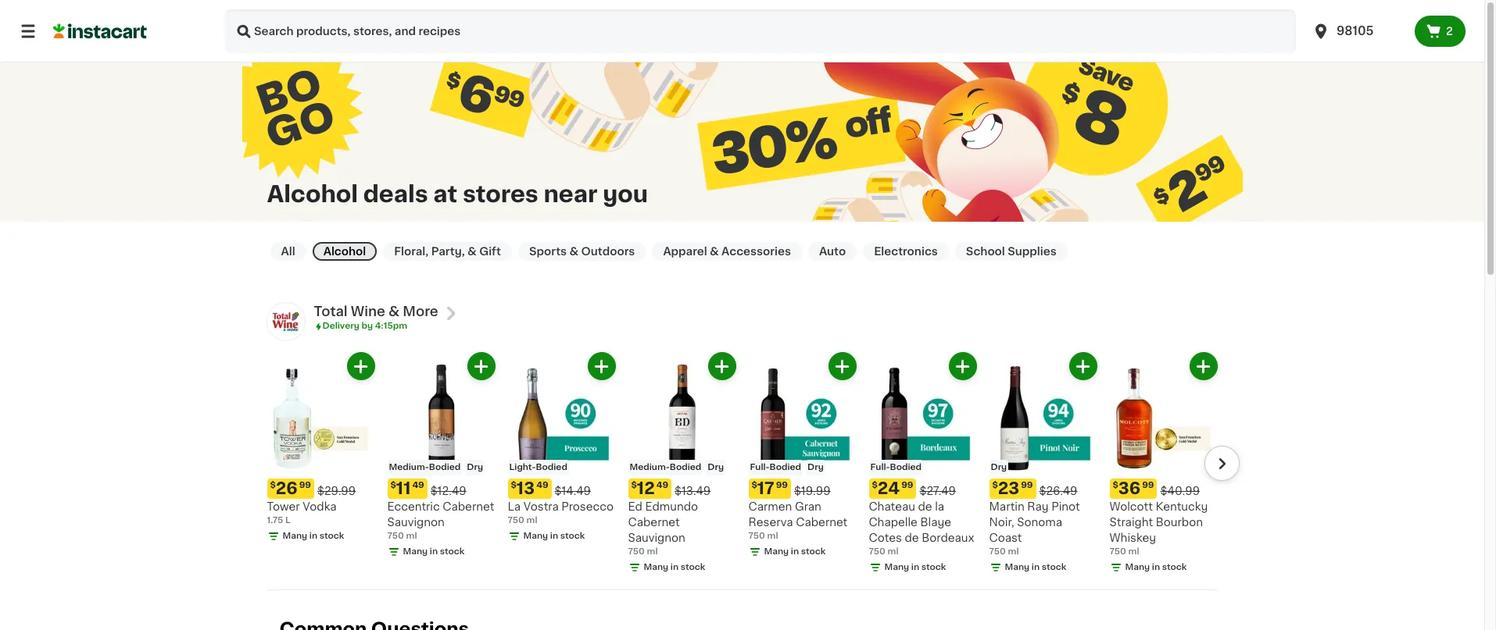 Task type: describe. For each thing, give the bounding box(es) containing it.
many for 36
[[1125, 564, 1150, 573]]

add image for 13
[[592, 357, 611, 377]]

tower
[[267, 502, 300, 513]]

& inside "link"
[[710, 246, 719, 257]]

product group containing 24
[[869, 353, 977, 575]]

sports & outdoors link
[[518, 242, 646, 261]]

in for vostra
[[550, 533, 558, 541]]

4:15pm
[[375, 322, 407, 331]]

99 for 17
[[776, 482, 788, 490]]

$29.99
[[317, 487, 356, 498]]

$26.49
[[1039, 487, 1078, 498]]

you
[[603, 183, 648, 205]]

kentucky
[[1156, 502, 1208, 513]]

1 vertical spatial de
[[905, 533, 919, 544]]

0 vertical spatial de
[[918, 502, 932, 513]]

apparel
[[663, 246, 707, 257]]

750 inside eccentric cabernet sauvignon 750 ml
[[387, 533, 404, 541]]

$ for 12
[[631, 482, 637, 490]]

chateau de la chapelle blaye cotes de bordeaux 750 ml
[[869, 502, 974, 557]]

school supplies
[[966, 246, 1057, 257]]

$ 36 99 $40.99 wolcott kentucky straight bourbon whiskey 750 ml
[[1110, 481, 1208, 557]]

ml inside chateau de la chapelle blaye cotes de bordeaux 750 ml
[[888, 548, 899, 557]]

many for de
[[885, 564, 909, 573]]

$ for 24
[[872, 482, 878, 490]]

whiskey
[[1110, 533, 1156, 544]]

vostra
[[524, 502, 559, 513]]

total wine & more image
[[267, 303, 305, 341]]

total
[[314, 306, 348, 318]]

l
[[285, 517, 291, 526]]

$13.49
[[675, 487, 711, 498]]

add image for 24
[[953, 357, 973, 377]]

$14.49
[[555, 487, 591, 498]]

ml inside martin ray pinot noir, sonoma coast 750 ml
[[1008, 548, 1019, 557]]

eccentric cabernet sauvignon 750 ml
[[387, 502, 494, 541]]

auto
[[819, 246, 846, 257]]

$27.49
[[920, 487, 956, 498]]

13
[[517, 481, 535, 498]]

all
[[281, 246, 295, 257]]

12
[[637, 481, 655, 498]]

product group containing 26
[[267, 353, 375, 544]]

reserva
[[749, 518, 793, 529]]

750 inside "$ 36 99 $40.99 wolcott kentucky straight bourbon whiskey 750 ml"
[[1110, 548, 1126, 557]]

$11.49 original price: $12.49 element
[[387, 480, 495, 500]]

ml inside la vostra prosecco 750 ml
[[527, 517, 537, 526]]

electronics link
[[863, 242, 949, 261]]

49 for 12
[[657, 482, 669, 490]]

750 inside carmen gran reserva cabernet 750 ml
[[749, 533, 765, 541]]

$ 24 99
[[872, 481, 914, 498]]

apparel & accessories link
[[652, 242, 802, 261]]

11
[[396, 481, 411, 498]]

bodied for 12
[[670, 464, 701, 473]]

accessories
[[722, 246, 791, 257]]

many for edmundo
[[644, 564, 669, 573]]

many for cabernet
[[403, 548, 428, 557]]

stock for vostra
[[560, 533, 585, 541]]

Search field
[[225, 9, 1296, 53]]

98105
[[1337, 25, 1374, 37]]

$ 17 99
[[752, 481, 788, 498]]

stock for gran
[[801, 548, 826, 557]]

in for vodka
[[309, 533, 317, 541]]

in for edmundo
[[671, 564, 679, 573]]

many for gran
[[764, 548, 789, 557]]

martin ray pinot noir, sonoma coast 750 ml
[[989, 502, 1080, 557]]

add image for 26
[[351, 357, 371, 377]]

floral,
[[394, 246, 429, 257]]

2
[[1446, 26, 1453, 37]]

ml inside ed edmundo cabernet sauvignon 750 ml
[[647, 548, 658, 557]]

alcohol link
[[312, 242, 377, 261]]

$17.99 original price: $19.99 element
[[749, 480, 856, 500]]

all link
[[270, 242, 306, 261]]

cotes
[[869, 533, 902, 544]]

$ for 11
[[391, 482, 396, 490]]

$12.49 original price: $13.49 element
[[628, 480, 736, 500]]

$ 11 49
[[391, 481, 424, 498]]

supplies
[[1008, 246, 1057, 257]]

stock for de
[[922, 564, 946, 573]]

electronics
[[874, 246, 938, 257]]

light-
[[509, 464, 536, 473]]

sauvignon inside ed edmundo cabernet sauvignon 750 ml
[[628, 533, 686, 544]]

add image for 17
[[833, 357, 852, 377]]

medium- for 12
[[630, 464, 670, 473]]

stock for ray
[[1042, 564, 1067, 573]]

product group containing 36
[[1110, 353, 1218, 575]]

ml inside "$ 36 99 $40.99 wolcott kentucky straight bourbon whiskey 750 ml"
[[1129, 548, 1139, 557]]

full- for full-bodied
[[871, 464, 890, 473]]

product group containing 17
[[749, 353, 856, 559]]

auto link
[[808, 242, 857, 261]]

many in stock for cabernet
[[403, 548, 465, 557]]

1.75
[[267, 517, 283, 526]]

ml inside eccentric cabernet sauvignon 750 ml
[[406, 533, 417, 541]]

carmen
[[749, 502, 792, 513]]

alcohol for alcohol deals at stores near you
[[267, 183, 358, 205]]

carmen gran reserva cabernet 750 ml
[[749, 502, 848, 541]]

deals
[[363, 183, 428, 205]]

$36.99 original price: $40.99 element
[[1110, 480, 1218, 500]]

49 for 13
[[536, 482, 548, 490]]

cabernet inside eccentric cabernet sauvignon 750 ml
[[443, 502, 494, 513]]

blaye
[[921, 518, 951, 529]]

$26.99 original price: $29.99 element
[[267, 480, 375, 500]]

stores
[[463, 183, 538, 205]]

chateau
[[869, 502, 915, 513]]

& up 4:15pm
[[389, 306, 400, 318]]

sports
[[529, 246, 567, 257]]

ray
[[1028, 502, 1049, 513]]

$19.99
[[794, 487, 831, 498]]

$ 12 49
[[631, 481, 669, 498]]

5 bodied from the left
[[890, 464, 922, 473]]

edmundo
[[645, 502, 698, 513]]

prosecco
[[562, 502, 614, 513]]

chapelle
[[869, 518, 918, 529]]

outdoors
[[581, 246, 635, 257]]

750 inside martin ray pinot noir, sonoma coast 750 ml
[[989, 548, 1006, 557]]

sonoma
[[1017, 518, 1063, 529]]

gran
[[795, 502, 822, 513]]

stock for edmundo
[[681, 564, 705, 573]]

$ 23 99
[[992, 481, 1033, 498]]

bourbon
[[1156, 518, 1203, 529]]

750 inside ed edmundo cabernet sauvignon 750 ml
[[628, 548, 645, 557]]



Task type: locate. For each thing, give the bounding box(es) containing it.
99 inside $ 26 99
[[299, 482, 311, 490]]

medium- for 11
[[389, 464, 429, 473]]

4 add image from the left
[[1073, 357, 1093, 377]]

alcohol up all link
[[267, 183, 358, 205]]

$ inside "$ 36 99 $40.99 wolcott kentucky straight bourbon whiskey 750 ml"
[[1113, 482, 1119, 490]]

sauvignon
[[387, 518, 445, 529], [628, 533, 686, 544]]

1 medium- from the left
[[389, 464, 429, 473]]

0 vertical spatial alcohol
[[267, 183, 358, 205]]

ml down cotes
[[888, 548, 899, 557]]

99 right 36
[[1142, 482, 1154, 490]]

medium-
[[389, 464, 429, 473], [630, 464, 670, 473]]

99 right 17
[[776, 482, 788, 490]]

99 inside $ 17 99
[[776, 482, 788, 490]]

49 for 11
[[412, 482, 424, 490]]

24
[[878, 481, 900, 498]]

1 add image from the left
[[351, 357, 371, 377]]

49 right 13 on the left of the page
[[536, 482, 548, 490]]

add image for 11
[[471, 357, 491, 377]]

many down coast
[[1005, 564, 1030, 573]]

medium-bodied dry for 11
[[389, 464, 483, 473]]

1 horizontal spatial full-
[[871, 464, 890, 473]]

martin
[[989, 502, 1025, 513]]

delivery by 4:15pm
[[322, 322, 407, 331]]

stock down eccentric cabernet sauvignon 750 ml
[[440, 548, 465, 557]]

eccentric
[[387, 502, 440, 513]]

floral, party, & gift link
[[383, 242, 512, 261]]

wine
[[351, 306, 385, 318]]

$23.99 original price: $26.49 element
[[989, 480, 1097, 500]]

2 full- from the left
[[871, 464, 890, 473]]

many down 'vostra'
[[523, 533, 548, 541]]

many down eccentric cabernet sauvignon 750 ml
[[403, 548, 428, 557]]

2 dry from the left
[[708, 464, 724, 473]]

0 horizontal spatial full-
[[750, 464, 770, 473]]

1 product group from the left
[[267, 353, 375, 544]]

49 inside $ 12 49
[[657, 482, 669, 490]]

0 horizontal spatial add image
[[351, 357, 371, 377]]

noir,
[[989, 518, 1014, 529]]

3 product group from the left
[[508, 353, 616, 544]]

dry up $19.99
[[808, 464, 824, 473]]

many down ed edmundo cabernet sauvignon 750 ml
[[644, 564, 669, 573]]

98105 button
[[1312, 9, 1406, 53]]

98105 button
[[1302, 9, 1415, 53]]

ed edmundo cabernet sauvignon 750 ml
[[628, 502, 698, 557]]

medium- up $ 12 49 on the bottom
[[630, 464, 670, 473]]

6 $ from the left
[[872, 482, 878, 490]]

bodied up $ 24 99
[[890, 464, 922, 473]]

many in stock for ray
[[1005, 564, 1067, 573]]

0 horizontal spatial medium-
[[389, 464, 429, 473]]

$ inside $ 24 99
[[872, 482, 878, 490]]

many in stock for vodka
[[283, 533, 344, 541]]

1 49 from the left
[[412, 482, 424, 490]]

3 $ from the left
[[511, 482, 517, 490]]

dry for 11
[[467, 464, 483, 473]]

0 horizontal spatial 49
[[412, 482, 424, 490]]

$ for 26
[[270, 482, 276, 490]]

many in stock for gran
[[764, 548, 826, 557]]

99 right 26
[[299, 482, 311, 490]]

5 $ from the left
[[752, 482, 757, 490]]

99 for 23
[[1021, 482, 1033, 490]]

many in stock
[[283, 533, 344, 541], [523, 533, 585, 541], [403, 548, 465, 557], [764, 548, 826, 557], [644, 564, 705, 573], [885, 564, 946, 573], [1005, 564, 1067, 573], [1125, 564, 1187, 573]]

coast
[[989, 533, 1022, 544]]

stock down bordeaux
[[922, 564, 946, 573]]

750 down whiskey
[[1110, 548, 1126, 557]]

floral, party, & gift
[[394, 246, 501, 257]]

alcohol
[[267, 183, 358, 205], [323, 246, 366, 257]]

3 add image from the left
[[833, 357, 852, 377]]

1 $ from the left
[[270, 482, 276, 490]]

full- up 24
[[871, 464, 890, 473]]

3 99 from the left
[[902, 482, 914, 490]]

pinot
[[1052, 502, 1080, 513]]

99 right 24
[[902, 482, 914, 490]]

750 down eccentric
[[387, 533, 404, 541]]

23
[[998, 481, 1020, 498]]

cabernet inside carmen gran reserva cabernet 750 ml
[[796, 518, 848, 529]]

bodied for 11
[[429, 464, 461, 473]]

99 inside $ 24 99
[[902, 482, 914, 490]]

2 medium-bodied dry from the left
[[630, 464, 724, 473]]

$ inside $ 23 99
[[992, 482, 998, 490]]

750 down coast
[[989, 548, 1006, 557]]

stock
[[320, 533, 344, 541], [560, 533, 585, 541], [440, 548, 465, 557], [801, 548, 826, 557], [681, 564, 705, 573], [922, 564, 946, 573], [1042, 564, 1067, 573], [1162, 564, 1187, 573]]

0 horizontal spatial cabernet
[[443, 502, 494, 513]]

ml down 'vostra'
[[527, 517, 537, 526]]

full- up 17
[[750, 464, 770, 473]]

sauvignon inside eccentric cabernet sauvignon 750 ml
[[387, 518, 445, 529]]

$ down light-
[[511, 482, 517, 490]]

cabernet down 'gran'
[[796, 518, 848, 529]]

in for ray
[[1032, 564, 1040, 573]]

36
[[1119, 481, 1141, 498]]

3 bodied from the left
[[670, 464, 701, 473]]

$ up eccentric
[[391, 482, 396, 490]]

alcohol right all
[[323, 246, 366, 257]]

stock for cabernet
[[440, 548, 465, 557]]

dry
[[467, 464, 483, 473], [708, 464, 724, 473], [808, 464, 824, 473], [991, 464, 1007, 473]]

stock down carmen gran reserva cabernet 750 ml at the bottom
[[801, 548, 826, 557]]

$13.49 original price: $14.49 element
[[508, 480, 616, 500]]

many for vostra
[[523, 533, 548, 541]]

49
[[412, 482, 424, 490], [536, 482, 548, 490], [657, 482, 669, 490]]

4 99 from the left
[[1021, 482, 1033, 490]]

in down ed edmundo cabernet sauvignon 750 ml
[[671, 564, 679, 573]]

3 dry from the left
[[808, 464, 824, 473]]

many in stock for 36
[[1125, 564, 1187, 573]]

$ inside $ 26 99
[[270, 482, 276, 490]]

many for ray
[[1005, 564, 1030, 573]]

dry for 17
[[808, 464, 824, 473]]

stock down la vostra prosecco 750 ml
[[560, 533, 585, 541]]

49 right 11
[[412, 482, 424, 490]]

2 medium- from the left
[[630, 464, 670, 473]]

de left la
[[918, 502, 932, 513]]

8 product group from the left
[[1110, 353, 1218, 575]]

bodied up $13.49 original price: $14.49 element
[[536, 464, 567, 473]]

alcohol for alcohol
[[323, 246, 366, 257]]

in for gran
[[791, 548, 799, 557]]

sports & outdoors
[[529, 246, 635, 257]]

750
[[508, 517, 525, 526], [387, 533, 404, 541], [749, 533, 765, 541], [628, 548, 645, 557], [869, 548, 886, 557], [989, 548, 1006, 557], [1110, 548, 1126, 557]]

party,
[[431, 246, 465, 257]]

1 vertical spatial sauvignon
[[628, 533, 686, 544]]

light-bodied
[[509, 464, 567, 473]]

sauvignon down eccentric
[[387, 518, 445, 529]]

2 add image from the left
[[471, 357, 491, 377]]

$12.49
[[431, 487, 466, 498]]

5 product group from the left
[[749, 353, 856, 559]]

17
[[757, 481, 775, 498]]

medium-bodied dry
[[389, 464, 483, 473], [630, 464, 724, 473]]

bodied for 17
[[770, 464, 801, 473]]

ml down coast
[[1008, 548, 1019, 557]]

in down carmen gran reserva cabernet 750 ml at the bottom
[[791, 548, 799, 557]]

la
[[935, 502, 945, 513]]

bodied up $ 17 99
[[770, 464, 801, 473]]

cabernet down $12.49
[[443, 502, 494, 513]]

many for vodka
[[283, 533, 307, 541]]

many down reserva
[[764, 548, 789, 557]]

many down whiskey
[[1125, 564, 1150, 573]]

2 add image from the left
[[712, 357, 732, 377]]

ml down whiskey
[[1129, 548, 1139, 557]]

stock down ed edmundo cabernet sauvignon 750 ml
[[681, 564, 705, 573]]

la
[[508, 502, 521, 513]]

ml down edmundo
[[647, 548, 658, 557]]

4 product group from the left
[[628, 353, 736, 575]]

$ for 17
[[752, 482, 757, 490]]

many in stock down tower vodka 1.75 l
[[283, 533, 344, 541]]

1 medium-bodied dry from the left
[[389, 464, 483, 473]]

in down whiskey
[[1152, 564, 1160, 573]]

ml down reserva
[[767, 533, 778, 541]]

2 bodied from the left
[[536, 464, 567, 473]]

many down cotes
[[885, 564, 909, 573]]

product group containing 13
[[508, 353, 616, 544]]

near
[[544, 183, 598, 205]]

99 for 26
[[299, 482, 311, 490]]

many
[[283, 533, 307, 541], [523, 533, 548, 541], [403, 548, 428, 557], [764, 548, 789, 557], [644, 564, 669, 573], [885, 564, 909, 573], [1005, 564, 1030, 573], [1125, 564, 1150, 573]]

dry for 12
[[708, 464, 724, 473]]

3 49 from the left
[[657, 482, 669, 490]]

1 horizontal spatial cabernet
[[628, 518, 680, 529]]

750 inside la vostra prosecco 750 ml
[[508, 517, 525, 526]]

many in stock down ed edmundo cabernet sauvignon 750 ml
[[644, 564, 705, 573]]

many in stock down la vostra prosecco 750 ml
[[523, 533, 585, 541]]

product group containing 12
[[628, 353, 736, 575]]

more
[[403, 306, 438, 318]]

bordeaux
[[922, 533, 974, 544]]

2 99 from the left
[[776, 482, 788, 490]]

& right apparel
[[710, 246, 719, 257]]

dry up 23
[[991, 464, 1007, 473]]

alcohol deals at stores near you
[[267, 183, 648, 205]]

$ for 23
[[992, 482, 998, 490]]

49 inside $ 11 49
[[412, 482, 424, 490]]

at
[[433, 183, 458, 205]]

medium-bodied dry for 12
[[630, 464, 724, 473]]

5 add image from the left
[[1194, 357, 1213, 377]]

1 full- from the left
[[750, 464, 770, 473]]

in for 36
[[1152, 564, 1160, 573]]

apparel & accessories
[[663, 246, 791, 257]]

in down tower vodka 1.75 l
[[309, 533, 317, 541]]

1 dry from the left
[[467, 464, 483, 473]]

dry up $13.49 at the left bottom
[[708, 464, 724, 473]]

ed
[[628, 502, 643, 513]]

0 horizontal spatial medium-bodied dry
[[389, 464, 483, 473]]

sauvignon down edmundo
[[628, 533, 686, 544]]

bodied up $12.49 original price: $13.49 element
[[670, 464, 701, 473]]

many down l
[[283, 533, 307, 541]]

in for cabernet
[[430, 548, 438, 557]]

$ up 'martin'
[[992, 482, 998, 490]]

medium-bodied dry up $11.49 original price: $12.49 element at the left
[[389, 464, 483, 473]]

1 99 from the left
[[299, 482, 311, 490]]

add image
[[351, 357, 371, 377], [471, 357, 491, 377], [833, 357, 852, 377]]

stock down martin ray pinot noir, sonoma coast 750 ml on the right bottom of the page
[[1042, 564, 1067, 573]]

instacart logo image
[[53, 22, 147, 41]]

99 inside $ 23 99
[[1021, 482, 1033, 490]]

1 horizontal spatial add image
[[471, 357, 491, 377]]

2 49 from the left
[[536, 482, 548, 490]]

$ inside $ 11 49
[[391, 482, 396, 490]]

0 horizontal spatial sauvignon
[[387, 518, 445, 529]]

1 horizontal spatial sauvignon
[[628, 533, 686, 544]]

by
[[362, 322, 373, 331]]

&
[[468, 246, 477, 257], [570, 246, 579, 257], [710, 246, 719, 257], [389, 306, 400, 318]]

2 horizontal spatial add image
[[833, 357, 852, 377]]

5 99 from the left
[[1142, 482, 1154, 490]]

750 down reserva
[[749, 533, 765, 541]]

straight
[[1110, 518, 1153, 529]]

& right sports on the left top of the page
[[570, 246, 579, 257]]

product group containing 23
[[989, 353, 1097, 575]]

$ up carmen
[[752, 482, 757, 490]]

26
[[276, 481, 298, 498]]

0 vertical spatial sauvignon
[[387, 518, 445, 529]]

1 add image from the left
[[592, 357, 611, 377]]

750 inside chateau de la chapelle blaye cotes de bordeaux 750 ml
[[869, 548, 886, 557]]

stock down bourbon
[[1162, 564, 1187, 573]]

$ 13 49
[[511, 481, 548, 498]]

$ up "ed"
[[631, 482, 637, 490]]

1 vertical spatial alcohol
[[323, 246, 366, 257]]

$ up wolcott
[[1113, 482, 1119, 490]]

product group
[[267, 353, 375, 544], [387, 353, 495, 559], [508, 353, 616, 544], [628, 353, 736, 575], [749, 353, 856, 559], [869, 353, 977, 575], [989, 353, 1097, 575], [1110, 353, 1218, 575]]

4 $ from the left
[[631, 482, 637, 490]]

many in stock down martin ray pinot noir, sonoma coast 750 ml on the right bottom of the page
[[1005, 564, 1067, 573]]

cabernet inside ed edmundo cabernet sauvignon 750 ml
[[628, 518, 680, 529]]

add image
[[592, 357, 611, 377], [712, 357, 732, 377], [953, 357, 973, 377], [1073, 357, 1093, 377], [1194, 357, 1213, 377]]

bodied up $11.49 original price: $12.49 element at the left
[[429, 464, 461, 473]]

1 horizontal spatial medium-
[[630, 464, 670, 473]]

750 down cotes
[[869, 548, 886, 557]]

7 product group from the left
[[989, 353, 1097, 575]]

4 dry from the left
[[991, 464, 1007, 473]]

$24.99 original price: $27.49 element
[[869, 480, 977, 500]]

medium- up $ 11 49
[[389, 464, 429, 473]]

wolcott
[[1110, 502, 1153, 513]]

stock for vodka
[[320, 533, 344, 541]]

full- for full-bodied dry
[[750, 464, 770, 473]]

$ up chateau at bottom
[[872, 482, 878, 490]]

alcohol deals at stores near you main content
[[0, 0, 1485, 631]]

49 right 12
[[657, 482, 669, 490]]

gift
[[479, 246, 501, 257]]

$ inside $ 17 99
[[752, 482, 757, 490]]

add image for 23
[[1073, 357, 1093, 377]]

ml inside carmen gran reserva cabernet 750 ml
[[767, 533, 778, 541]]

dry up $11.49 original price: $12.49 element at the left
[[467, 464, 483, 473]]

8 $ from the left
[[1113, 482, 1119, 490]]

$ up tower
[[270, 482, 276, 490]]

49 inside "$ 13 49"
[[536, 482, 548, 490]]

& left gift
[[468, 246, 477, 257]]

99 inside "$ 36 99 $40.99 wolcott kentucky straight bourbon whiskey 750 ml"
[[1142, 482, 1154, 490]]

tower vodka 1.75 l
[[267, 502, 337, 526]]

750 down la
[[508, 517, 525, 526]]

full-bodied dry
[[750, 464, 824, 473]]

ml
[[527, 517, 537, 526], [406, 533, 417, 541], [767, 533, 778, 541], [647, 548, 658, 557], [888, 548, 899, 557], [1008, 548, 1019, 557], [1129, 548, 1139, 557]]

4 bodied from the left
[[770, 464, 801, 473]]

None search field
[[225, 9, 1296, 53]]

item carousel region
[[245, 353, 1240, 584]]

stock for 36
[[1162, 564, 1187, 573]]

medium-bodied dry up $12.49 original price: $13.49 element
[[630, 464, 724, 473]]

school supplies link
[[955, 242, 1068, 261]]

ml down eccentric
[[406, 533, 417, 541]]

750 down "ed"
[[628, 548, 645, 557]]

2 button
[[1415, 16, 1466, 47]]

many in stock down carmen gran reserva cabernet 750 ml at the bottom
[[764, 548, 826, 557]]

stock down the vodka
[[320, 533, 344, 541]]

in down eccentric cabernet sauvignon 750 ml
[[430, 548, 438, 557]]

many in stock down eccentric cabernet sauvignon 750 ml
[[403, 548, 465, 557]]

7 $ from the left
[[992, 482, 998, 490]]

delivery
[[322, 322, 359, 331]]

add image for 12
[[712, 357, 732, 377]]

many in stock for vostra
[[523, 533, 585, 541]]

in for de
[[911, 564, 919, 573]]

total wine & more
[[314, 306, 438, 318]]

99 for 24
[[902, 482, 914, 490]]

in down chateau de la chapelle blaye cotes de bordeaux 750 ml
[[911, 564, 919, 573]]

$40.99
[[1161, 487, 1200, 498]]

2 horizontal spatial cabernet
[[796, 518, 848, 529]]

in down martin ray pinot noir, sonoma coast 750 ml on the right bottom of the page
[[1032, 564, 1040, 573]]

$ inside "$ 13 49"
[[511, 482, 517, 490]]

school
[[966, 246, 1005, 257]]

de down chapelle
[[905, 533, 919, 544]]

cabernet
[[443, 502, 494, 513], [628, 518, 680, 529], [796, 518, 848, 529]]

1 horizontal spatial medium-bodied dry
[[630, 464, 724, 473]]

many in stock for edmundo
[[644, 564, 705, 573]]

2 horizontal spatial 49
[[657, 482, 669, 490]]

many in stock for de
[[885, 564, 946, 573]]

99 right 23
[[1021, 482, 1033, 490]]

cabernet down edmundo
[[628, 518, 680, 529]]

6 product group from the left
[[869, 353, 977, 575]]

$ for 13
[[511, 482, 517, 490]]

many in stock down chateau de la chapelle blaye cotes de bordeaux 750 ml
[[885, 564, 946, 573]]

la vostra prosecco 750 ml
[[508, 502, 614, 526]]

de
[[918, 502, 932, 513], [905, 533, 919, 544]]

alcohol inside alcohol link
[[323, 246, 366, 257]]

many in stock down whiskey
[[1125, 564, 1187, 573]]

vodka
[[303, 502, 337, 513]]

full-bodied
[[871, 464, 922, 473]]

$ inside $ 12 49
[[631, 482, 637, 490]]

3 add image from the left
[[953, 357, 973, 377]]

2 product group from the left
[[387, 353, 495, 559]]

1 horizontal spatial 49
[[536, 482, 548, 490]]

product group containing 11
[[387, 353, 495, 559]]

1 bodied from the left
[[429, 464, 461, 473]]

99
[[299, 482, 311, 490], [776, 482, 788, 490], [902, 482, 914, 490], [1021, 482, 1033, 490], [1142, 482, 1154, 490]]

2 $ from the left
[[391, 482, 396, 490]]

in down la vostra prosecco 750 ml
[[550, 533, 558, 541]]



Task type: vqa. For each thing, say whether or not it's contained in the screenshot.


